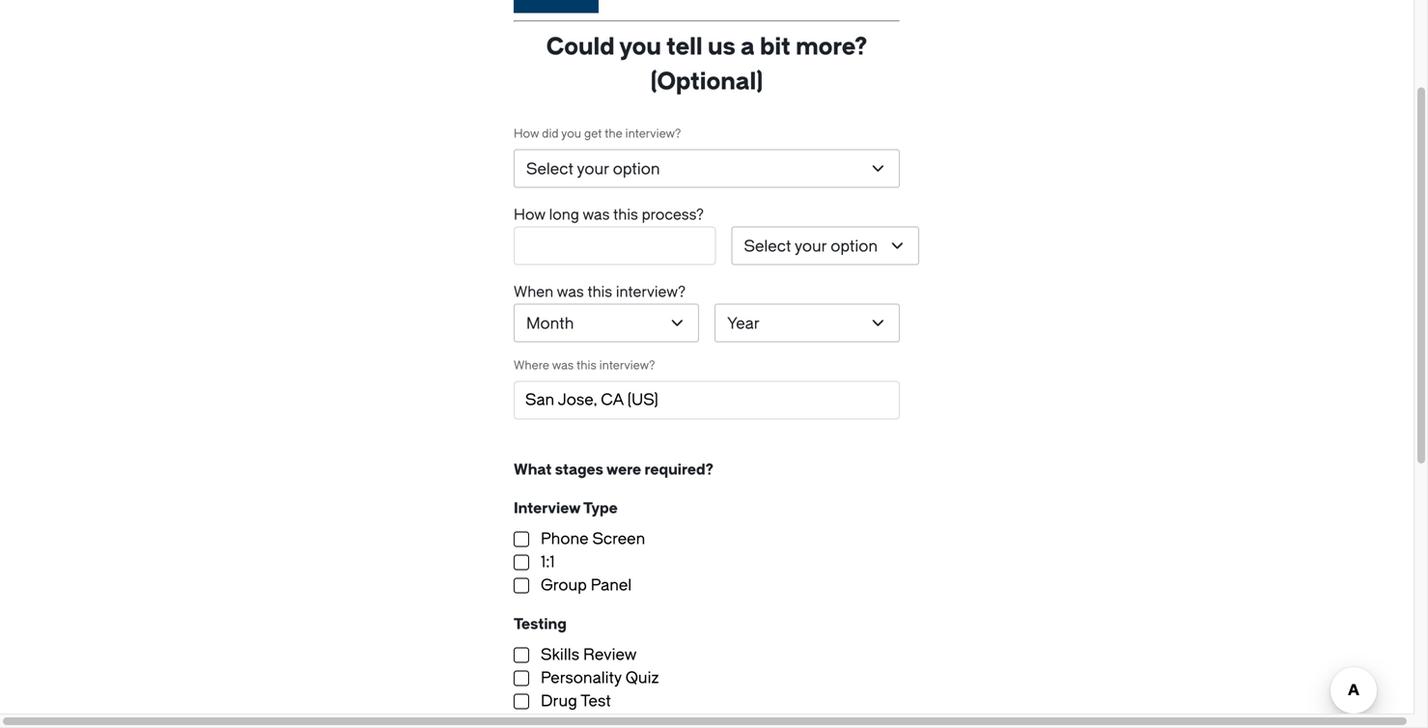 Task type: vqa. For each thing, say whether or not it's contained in the screenshot.
tell
yes



Task type: describe. For each thing, give the bounding box(es) containing it.
1 horizontal spatial select your option
[[744, 238, 878, 256]]

long
[[549, 206, 580, 224]]

where
[[514, 359, 550, 372]]

0 vertical spatial was
[[583, 206, 610, 224]]

group
[[541, 577, 587, 595]]

when
[[514, 284, 554, 301]]

skills
[[541, 646, 580, 664]]

1:1
[[541, 554, 555, 571]]

how long was this process?
[[514, 206, 704, 224]]

1 vertical spatial option
[[831, 238, 878, 256]]

phone
[[541, 530, 589, 548]]

interview
[[514, 500, 581, 517]]

interview? for when was this interview?
[[616, 284, 686, 301]]

panel
[[591, 577, 632, 595]]

was for when
[[557, 284, 584, 301]]

were
[[607, 461, 642, 479]]

get
[[585, 127, 602, 141]]

was for where
[[552, 359, 574, 372]]

1 vertical spatial your
[[795, 238, 827, 256]]

more?
[[796, 33, 868, 60]]

quiz
[[626, 670, 659, 687]]

0 vertical spatial this
[[614, 206, 638, 224]]

this for where was this interview?
[[577, 359, 597, 372]]

tell
[[667, 33, 703, 60]]

personality
[[541, 670, 622, 687]]

stages
[[555, 461, 604, 479]]

interview? for where was this interview?
[[600, 359, 655, 372]]

0 vertical spatial interview?
[[626, 127, 682, 141]]

city of san josé image
[[514, 0, 599, 13]]

could you tell us a bit more? (optional)
[[547, 33, 868, 95]]

could
[[547, 33, 615, 60]]

group panel
[[541, 577, 632, 595]]



Task type: locate. For each thing, give the bounding box(es) containing it.
year
[[727, 315, 760, 333]]

process?
[[642, 206, 704, 224]]

interview type
[[514, 500, 618, 517]]

review
[[584, 646, 637, 664]]

when was this interview?
[[514, 284, 686, 301]]

drug
[[541, 693, 578, 711]]

1 vertical spatial how
[[514, 206, 546, 224]]

2 vertical spatial was
[[552, 359, 574, 372]]

0 horizontal spatial select
[[527, 160, 574, 178]]

month
[[527, 315, 574, 333]]

this
[[614, 206, 638, 224], [588, 284, 613, 301], [577, 359, 597, 372]]

this left the 'process?'
[[614, 206, 638, 224]]

0 vertical spatial option
[[613, 160, 660, 178]]

how left the did
[[514, 127, 539, 141]]

Where was this interview? field
[[526, 389, 889, 412]]

2 vertical spatial interview?
[[600, 359, 655, 372]]

1 vertical spatial you
[[562, 127, 582, 141]]

1 horizontal spatial your
[[795, 238, 827, 256]]

how for how long was this process?
[[514, 206, 546, 224]]

type
[[584, 500, 618, 517]]

you left "tell"
[[620, 33, 662, 60]]

interview?
[[626, 127, 682, 141], [616, 284, 686, 301], [600, 359, 655, 372]]

1 horizontal spatial option
[[831, 238, 878, 256]]

interview? down the 'process?'
[[616, 284, 686, 301]]

interview? right the on the left top
[[626, 127, 682, 141]]

bit
[[760, 33, 791, 60]]

option
[[613, 160, 660, 178], [831, 238, 878, 256]]

None field
[[514, 381, 900, 428]]

select down the did
[[527, 160, 574, 178]]

this right where
[[577, 359, 597, 372]]

phone screen
[[541, 530, 646, 548]]

0 vertical spatial your
[[577, 160, 609, 178]]

1 horizontal spatial select
[[744, 238, 792, 256]]

select up year
[[744, 238, 792, 256]]

0 vertical spatial select
[[527, 160, 574, 178]]

interview? down when was this interview?
[[600, 359, 655, 372]]

select your option
[[527, 160, 660, 178], [744, 238, 878, 256]]

0 horizontal spatial option
[[613, 160, 660, 178]]

your
[[577, 160, 609, 178], [795, 238, 827, 256]]

the
[[605, 127, 623, 141]]

0 horizontal spatial select your option
[[527, 160, 660, 178]]

1 vertical spatial this
[[588, 284, 613, 301]]

screen
[[593, 530, 646, 548]]

personality quiz
[[541, 670, 659, 687]]

1 vertical spatial select your option
[[744, 238, 878, 256]]

how for how did you get the interview?
[[514, 127, 539, 141]]

1 vertical spatial select
[[744, 238, 792, 256]]

where was this interview?
[[514, 359, 655, 372]]

us
[[708, 33, 736, 60]]

this for when was this interview?
[[588, 284, 613, 301]]

testing
[[514, 616, 567, 633]]

this right "when"
[[588, 284, 613, 301]]

0 vertical spatial how
[[514, 127, 539, 141]]

2 vertical spatial this
[[577, 359, 597, 372]]

what
[[514, 461, 552, 479]]

you inside could you tell us a bit more? (optional)
[[620, 33, 662, 60]]

0 vertical spatial select your option
[[527, 160, 660, 178]]

test
[[581, 693, 611, 711]]

1 horizontal spatial you
[[620, 33, 662, 60]]

0 horizontal spatial you
[[562, 127, 582, 141]]

how left long
[[514, 206, 546, 224]]

how
[[514, 127, 539, 141], [514, 206, 546, 224]]

drug test
[[541, 693, 611, 711]]

(optional)
[[651, 68, 764, 95]]

skills review
[[541, 646, 637, 664]]

what stages were required?
[[514, 461, 714, 479]]

1 vertical spatial was
[[557, 284, 584, 301]]

how did you get the interview?
[[514, 127, 682, 141]]

was
[[583, 206, 610, 224], [557, 284, 584, 301], [552, 359, 574, 372]]

0 horizontal spatial your
[[577, 160, 609, 178]]

0 vertical spatial you
[[620, 33, 662, 60]]

was right where
[[552, 359, 574, 372]]

2 how from the top
[[514, 206, 546, 224]]

required?
[[645, 461, 714, 479]]

you
[[620, 33, 662, 60], [562, 127, 582, 141]]

did
[[542, 127, 559, 141]]

was right long
[[583, 206, 610, 224]]

select
[[527, 160, 574, 178], [744, 238, 792, 256]]

you right the did
[[562, 127, 582, 141]]

1 how from the top
[[514, 127, 539, 141]]

was right "when"
[[557, 284, 584, 301]]

a
[[741, 33, 755, 60]]

1 vertical spatial interview?
[[616, 284, 686, 301]]



